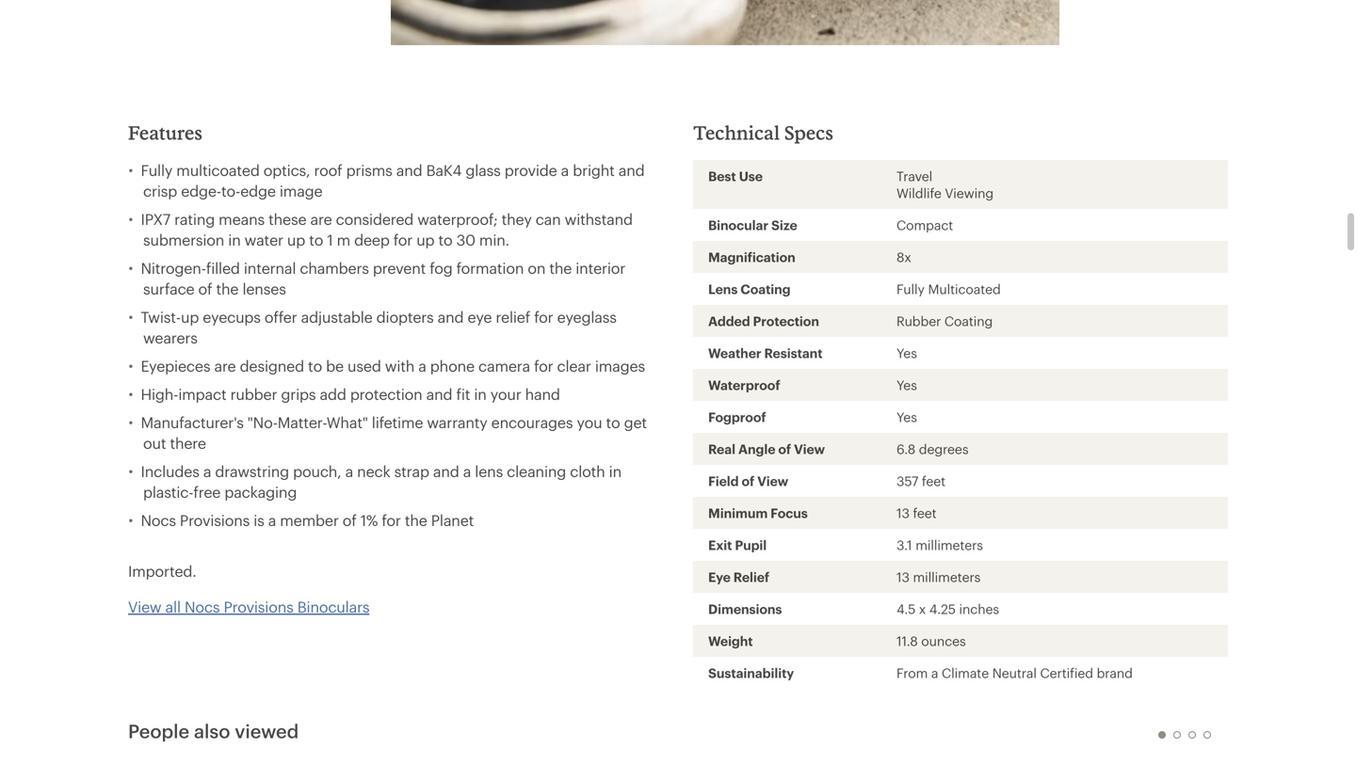 Task type: describe. For each thing, give the bounding box(es) containing it.
relief
[[733, 570, 769, 585]]

features element
[[128, 160, 663, 618]]

filled
[[206, 260, 240, 277]]

is
[[254, 512, 264, 529]]

and left bak4
[[396, 162, 422, 179]]

lenses
[[242, 280, 286, 298]]

0 horizontal spatial nocs
[[141, 512, 176, 529]]

sustainability
[[708, 666, 794, 681]]

for inside twist-up eyecups offer adjustable diopters and eye relief for eyeglass wearers
[[534, 308, 553, 326]]

1 vertical spatial in
[[474, 386, 487, 403]]

viewing
[[945, 186, 994, 201]]

ounces
[[921, 634, 966, 649]]

3.1 millimeters
[[896, 538, 983, 553]]

and inside includes a drawstring pouch, a neck strap and a lens cleaning cloth in plastic-free packaging
[[433, 463, 459, 480]]

real angle of view
[[708, 442, 825, 457]]

wildlife
[[896, 186, 941, 201]]

features
[[128, 122, 203, 144]]

0 horizontal spatial the
[[216, 280, 239, 298]]

glass
[[466, 162, 501, 179]]

13 millimeters
[[896, 570, 980, 585]]

1
[[327, 231, 333, 249]]

eyecups
[[203, 308, 261, 326]]

a left lens
[[463, 463, 471, 480]]

surface
[[143, 280, 194, 298]]

can
[[536, 211, 561, 228]]

pouch,
[[293, 463, 341, 480]]

relief
[[496, 308, 530, 326]]

twist-up eyecups offer adjustable diopters and eye relief for eyeglass wearers
[[141, 308, 617, 347]]

technical specs
[[693, 122, 834, 144]]

field
[[708, 474, 739, 489]]

eyepieces
[[141, 357, 210, 375]]

feet for 357 feet
[[922, 474, 945, 489]]

warranty
[[427, 414, 487, 431]]

waterproof
[[708, 378, 780, 393]]

eyeglass
[[557, 308, 617, 326]]

the for nocs provisions is a member of 1% for the planet
[[405, 512, 427, 529]]

imported.
[[128, 563, 196, 580]]

free
[[193, 484, 221, 501]]

viewed
[[235, 720, 299, 743]]

diopters
[[376, 308, 434, 326]]

submersion
[[143, 231, 224, 249]]

lens
[[708, 282, 738, 297]]

encourages
[[491, 414, 573, 431]]

eye
[[468, 308, 492, 326]]

a right from
[[931, 666, 938, 681]]

a right is
[[268, 512, 276, 529]]

they
[[501, 211, 532, 228]]

provide
[[504, 162, 557, 179]]

fog
[[430, 260, 453, 277]]

location image of color canary yellow image
[[222, 0, 1228, 45]]

rubber
[[230, 386, 277, 403]]

high-
[[141, 386, 178, 403]]

feet for 13 feet
[[913, 506, 937, 521]]

6.8
[[896, 442, 915, 457]]

compact
[[896, 218, 953, 233]]

millimeters for 3.1 millimeters
[[915, 538, 983, 553]]

4.5
[[896, 602, 916, 617]]

adjustable
[[301, 308, 373, 326]]

rating
[[174, 211, 215, 228]]

fully for fully multicoated optics, roof prisms and bak4 glass provide a bright and crisp edge-to-edge image
[[141, 162, 173, 179]]

m
[[337, 231, 350, 249]]

1 vertical spatial view
[[757, 474, 788, 489]]

view all nocs provisions binoculars
[[128, 599, 369, 616]]

13 for 13 millimeters
[[896, 570, 910, 585]]

8x
[[896, 250, 911, 265]]

focus
[[770, 506, 808, 521]]

coating for rubber coating
[[944, 314, 993, 329]]

best
[[708, 169, 736, 184]]

bright
[[573, 162, 615, 179]]

13 feet
[[896, 506, 937, 521]]

a left neck
[[345, 463, 353, 480]]

travel
[[896, 169, 932, 184]]

waterproof;
[[417, 211, 498, 228]]

also
[[194, 720, 230, 743]]

member
[[280, 512, 339, 529]]

up inside twist-up eyecups offer adjustable diopters and eye relief for eyeglass wearers
[[181, 308, 199, 326]]

protection
[[350, 386, 422, 403]]

withstand
[[565, 211, 633, 228]]

roof
[[314, 162, 342, 179]]

2 horizontal spatial up
[[416, 231, 435, 249]]

of left 1%
[[343, 512, 357, 529]]

min.
[[479, 231, 509, 249]]

internal
[[244, 260, 296, 277]]

field of view
[[708, 474, 788, 489]]

image
[[280, 182, 323, 200]]

protection
[[753, 314, 819, 329]]

for right 1%
[[382, 512, 401, 529]]

coating for lens coating
[[740, 282, 791, 297]]

wearers
[[143, 329, 197, 347]]

there
[[170, 435, 206, 452]]

to left '30'
[[438, 231, 453, 249]]

provisions inside "link"
[[224, 599, 293, 616]]

eye relief
[[708, 570, 769, 585]]

3.1
[[896, 538, 912, 553]]

formation
[[456, 260, 524, 277]]

ipx7
[[141, 211, 170, 228]]

nocs inside "link"
[[185, 599, 220, 616]]

includes a drawstring pouch, a neck strap and a lens cleaning cloth in plastic-free packaging
[[141, 463, 621, 501]]

water
[[245, 231, 283, 249]]

travel wildlife viewing
[[896, 169, 994, 201]]

specs
[[784, 122, 834, 144]]

minimum
[[708, 506, 768, 521]]

people
[[128, 720, 189, 743]]

from a climate neutral certified brand
[[896, 666, 1133, 681]]

of right angle
[[778, 442, 791, 457]]

strap
[[394, 463, 429, 480]]

11.8 ounces
[[896, 634, 966, 649]]



Task type: vqa. For each thing, say whether or not it's contained in the screenshot.


Task type: locate. For each thing, give the bounding box(es) containing it.
technical
[[693, 122, 780, 144]]

1 horizontal spatial are
[[310, 211, 332, 228]]

planet
[[431, 512, 474, 529]]

for right the relief
[[534, 308, 553, 326]]

exit pupil
[[708, 538, 767, 553]]

packaging
[[224, 484, 297, 501]]

0 horizontal spatial view
[[128, 599, 161, 616]]

multicoated
[[176, 162, 260, 179]]

add
[[320, 386, 346, 403]]

for inside ipx7 rating means these are considered waterproof; they can withstand submersion in water up to 1 m deep for up to 30 min.
[[393, 231, 413, 249]]

of down filled
[[198, 280, 212, 298]]

provisions left binoculars
[[224, 599, 293, 616]]

images
[[595, 357, 645, 375]]

and left eye on the left of the page
[[438, 308, 464, 326]]

1 vertical spatial 13
[[896, 570, 910, 585]]

hand
[[525, 386, 560, 403]]

a up the 'free'
[[203, 463, 211, 480]]

exit
[[708, 538, 732, 553]]

for up hand on the bottom left of the page
[[534, 357, 553, 375]]

high-impact rubber grips add protection and fit in your hand
[[141, 386, 560, 403]]

1 vertical spatial coating
[[944, 314, 993, 329]]

nitrogen-
[[141, 260, 206, 277]]

0 horizontal spatial fully
[[141, 162, 173, 179]]

certified
[[1040, 666, 1093, 681]]

to left the be
[[308, 357, 322, 375]]

0 vertical spatial fully
[[141, 162, 173, 179]]

0 vertical spatial in
[[228, 231, 241, 249]]

11.8
[[896, 634, 918, 649]]

ipx7 rating means these are considered waterproof; they can withstand submersion in water up to 1 m deep for up to 30 min.
[[141, 211, 633, 249]]

in right fit
[[474, 386, 487, 403]]

1 vertical spatial are
[[214, 357, 236, 375]]

1 vertical spatial nocs
[[185, 599, 220, 616]]

brand
[[1097, 666, 1133, 681]]

feet down the 357 feet
[[913, 506, 937, 521]]

0 vertical spatial are
[[310, 211, 332, 228]]

2 13 from the top
[[896, 570, 910, 585]]

people also viewed
[[128, 720, 299, 743]]

0 horizontal spatial coating
[[740, 282, 791, 297]]

magnification
[[708, 250, 795, 265]]

from
[[896, 666, 928, 681]]

2 vertical spatial view
[[128, 599, 161, 616]]

cloth
[[570, 463, 605, 480]]

added
[[708, 314, 750, 329]]

nitrogen-filled internal chambers prevent fog formation on the interior surface of the lenses
[[141, 260, 625, 298]]

0 vertical spatial nocs
[[141, 512, 176, 529]]

crisp
[[143, 182, 177, 200]]

x
[[919, 602, 926, 617]]

to left 1
[[309, 231, 323, 249]]

eyepieces are designed to be used with a phone camera for clear images
[[141, 357, 645, 375]]

2 vertical spatial in
[[609, 463, 621, 480]]

1 horizontal spatial the
[[405, 512, 427, 529]]

1 vertical spatial millimeters
[[913, 570, 980, 585]]

1 horizontal spatial view
[[757, 474, 788, 489]]

1 13 from the top
[[896, 506, 910, 521]]

phone
[[430, 357, 475, 375]]

yes for waterproof
[[896, 378, 917, 393]]

neutral
[[992, 666, 1037, 681]]

yes
[[896, 346, 917, 361], [896, 378, 917, 393], [896, 410, 917, 425]]

1 yes from the top
[[896, 346, 917, 361]]

are up 1
[[310, 211, 332, 228]]

to inside manufacturer's "no-matter-what" lifetime warranty encourages you to get out there
[[606, 414, 620, 431]]

1 vertical spatial the
[[216, 280, 239, 298]]

2 vertical spatial the
[[405, 512, 427, 529]]

30
[[456, 231, 475, 249]]

impact
[[178, 386, 226, 403]]

13 for 13 feet
[[896, 506, 910, 521]]

0 horizontal spatial are
[[214, 357, 236, 375]]

0 vertical spatial millimeters
[[915, 538, 983, 553]]

1 vertical spatial feet
[[913, 506, 937, 521]]

rubber coating
[[896, 314, 993, 329]]

provisions down the 'free'
[[180, 512, 250, 529]]

deep
[[354, 231, 390, 249]]

fully for fully multicoated
[[896, 282, 925, 297]]

millimeters up 4.5 x 4.25 inches
[[913, 570, 980, 585]]

yes for fogproof
[[896, 410, 917, 425]]

1 horizontal spatial nocs
[[185, 599, 220, 616]]

"no-
[[247, 414, 278, 431]]

lifetime
[[372, 414, 423, 431]]

2 vertical spatial yes
[[896, 410, 917, 425]]

and
[[396, 162, 422, 179], [618, 162, 645, 179], [438, 308, 464, 326], [426, 386, 452, 403], [433, 463, 459, 480]]

0 horizontal spatial up
[[181, 308, 199, 326]]

1 horizontal spatial coating
[[944, 314, 993, 329]]

multicoated
[[928, 282, 1001, 297]]

the for nitrogen-filled internal chambers prevent fog formation on the interior surface of the lenses
[[549, 260, 572, 277]]

millimeters up 13 millimeters
[[915, 538, 983, 553]]

and left fit
[[426, 386, 452, 403]]

grips
[[281, 386, 316, 403]]

up up fog
[[416, 231, 435, 249]]

in inside ipx7 rating means these are considered waterproof; they can withstand submersion in water up to 1 m deep for up to 30 min.
[[228, 231, 241, 249]]

these
[[268, 211, 306, 228]]

1 vertical spatial provisions
[[224, 599, 293, 616]]

for
[[393, 231, 413, 249], [534, 308, 553, 326], [534, 357, 553, 375], [382, 512, 401, 529]]

13
[[896, 506, 910, 521], [896, 570, 910, 585]]

of inside nitrogen-filled internal chambers prevent fog formation on the interior surface of the lenses
[[198, 280, 212, 298]]

1 horizontal spatial in
[[474, 386, 487, 403]]

2 horizontal spatial in
[[609, 463, 621, 480]]

the left planet
[[405, 512, 427, 529]]

all
[[165, 599, 181, 616]]

twist-
[[141, 308, 181, 326]]

and inside twist-up eyecups offer adjustable diopters and eye relief for eyeglass wearers
[[438, 308, 464, 326]]

0 vertical spatial view
[[794, 442, 825, 457]]

you
[[577, 414, 602, 431]]

view right angle
[[794, 442, 825, 457]]

to
[[309, 231, 323, 249], [438, 231, 453, 249], [308, 357, 322, 375], [606, 414, 620, 431]]

1 vertical spatial yes
[[896, 378, 917, 393]]

on
[[528, 260, 545, 277]]

camera
[[478, 357, 530, 375]]

nocs
[[141, 512, 176, 529], [185, 599, 220, 616]]

resistant
[[764, 346, 822, 361]]

in inside includes a drawstring pouch, a neck strap and a lens cleaning cloth in plastic-free packaging
[[609, 463, 621, 480]]

view left all
[[128, 599, 161, 616]]

0 vertical spatial feet
[[922, 474, 945, 489]]

and right strap
[[433, 463, 459, 480]]

view down real angle of view
[[757, 474, 788, 489]]

the down filled
[[216, 280, 239, 298]]

use
[[739, 169, 763, 184]]

offer
[[265, 308, 297, 326]]

get
[[624, 414, 647, 431]]

yes for weather resistant
[[896, 346, 917, 361]]

a inside fully multicoated optics, roof prisms and bak4 glass provide a bright and crisp edge-to-edge image
[[561, 162, 569, 179]]

rubber
[[896, 314, 941, 329]]

view inside view all nocs provisions binoculars "link"
[[128, 599, 161, 616]]

millimeters for 13 millimeters
[[913, 570, 980, 585]]

coating down multicoated
[[944, 314, 993, 329]]

bak4
[[426, 162, 462, 179]]

up down 'these'
[[287, 231, 305, 249]]

2 yes from the top
[[896, 378, 917, 393]]

2 horizontal spatial the
[[549, 260, 572, 277]]

and right bright
[[618, 162, 645, 179]]

real
[[708, 442, 735, 457]]

0 vertical spatial 13
[[896, 506, 910, 521]]

climate
[[942, 666, 989, 681]]

in right cloth
[[609, 463, 621, 480]]

in down means
[[228, 231, 241, 249]]

3 yes from the top
[[896, 410, 917, 425]]

for up prevent
[[393, 231, 413, 249]]

1 horizontal spatial fully
[[896, 282, 925, 297]]

1 vertical spatial fully
[[896, 282, 925, 297]]

fully multicoated
[[896, 282, 1001, 297]]

view
[[794, 442, 825, 457], [757, 474, 788, 489], [128, 599, 161, 616]]

nocs right all
[[185, 599, 220, 616]]

fully inside fully multicoated optics, roof prisms and bak4 glass provide a bright and crisp edge-to-edge image
[[141, 162, 173, 179]]

in
[[228, 231, 241, 249], [474, 386, 487, 403], [609, 463, 621, 480]]

1%
[[360, 512, 378, 529]]

a right with
[[418, 357, 426, 375]]

neck
[[357, 463, 390, 480]]

binoculars
[[297, 599, 369, 616]]

weather resistant
[[708, 346, 822, 361]]

prisms
[[346, 162, 392, 179]]

choose a slide to display element
[[1158, 720, 1219, 740]]

nocs down plastic-
[[141, 512, 176, 529]]

0 horizontal spatial in
[[228, 231, 241, 249]]

fully down 8x
[[896, 282, 925, 297]]

are inside ipx7 rating means these are considered waterproof; they can withstand submersion in water up to 1 m deep for up to 30 min.
[[310, 211, 332, 228]]

with
[[385, 357, 414, 375]]

are up impact
[[214, 357, 236, 375]]

coating up added protection
[[740, 282, 791, 297]]

0 vertical spatial provisions
[[180, 512, 250, 529]]

out
[[143, 435, 166, 452]]

13 up 3.1
[[896, 506, 910, 521]]

of right field
[[742, 474, 754, 489]]

13 down 3.1
[[896, 570, 910, 585]]

clear
[[557, 357, 591, 375]]

to left get
[[606, 414, 620, 431]]

0 vertical spatial yes
[[896, 346, 917, 361]]

0 vertical spatial the
[[549, 260, 572, 277]]

feet right 357 on the bottom right
[[922, 474, 945, 489]]

your
[[490, 386, 521, 403]]

the right on
[[549, 260, 572, 277]]

fit
[[456, 386, 470, 403]]

0 vertical spatial coating
[[740, 282, 791, 297]]

up up wearers
[[181, 308, 199, 326]]

1 horizontal spatial up
[[287, 231, 305, 249]]

interior
[[576, 260, 625, 277]]

inches
[[959, 602, 999, 617]]

fully up crisp
[[141, 162, 173, 179]]

prevent
[[373, 260, 426, 277]]

used
[[347, 357, 381, 375]]

feet
[[922, 474, 945, 489], [913, 506, 937, 521]]

2 horizontal spatial view
[[794, 442, 825, 457]]

designed
[[240, 357, 304, 375]]

edge
[[240, 182, 276, 200]]

a left bright
[[561, 162, 569, 179]]

lens coating
[[708, 282, 791, 297]]



